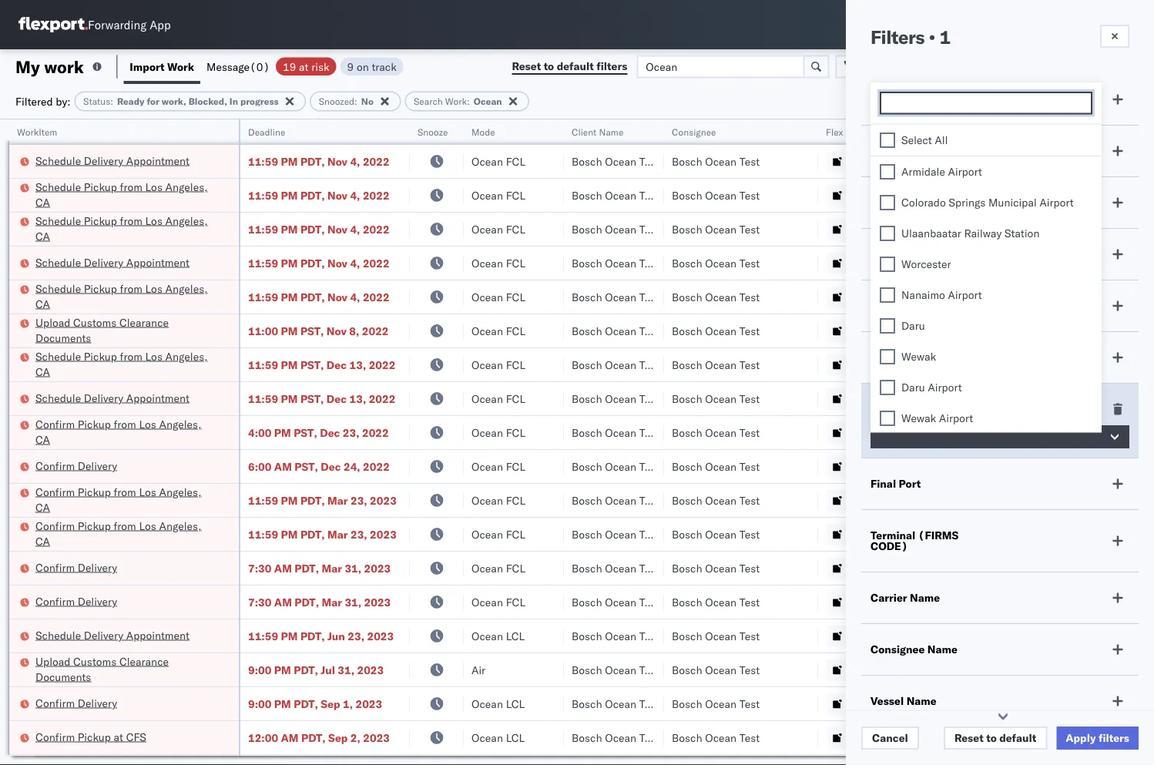 Task type: locate. For each thing, give the bounding box(es) containing it.
mode down "search work : ocean"
[[472, 126, 496, 138]]

confirm pickup at cfs
[[35, 730, 146, 744]]

delivery
[[84, 154, 123, 167], [84, 256, 123, 269], [84, 391, 123, 405], [78, 459, 117, 473], [78, 561, 117, 574], [78, 595, 117, 608], [84, 629, 123, 642], [78, 697, 117, 710]]

1 vertical spatial 7:30 am pdt, mar 31, 2023
[[248, 596, 391, 609]]

1 horizontal spatial default
[[1000, 732, 1037, 745]]

ocean lcl for 12:00 am pdt, sep 2, 2023
[[472, 731, 525, 745]]

2 11:59 pm pst, dec 13, 2022 from the top
[[248, 392, 396, 406]]

7:30
[[248, 562, 272, 575], [248, 596, 272, 609]]

am for luuu1000003
[[281, 731, 299, 745]]

1 vertical spatial 11:59 pm pdt, mar 23, 2023
[[248, 528, 397, 541]]

cfs
[[126, 730, 146, 744]]

default inside reset to default filters button
[[557, 59, 594, 73]]

1,
[[343, 697, 353, 711]]

apply
[[1066, 732, 1097, 745]]

24,
[[344, 460, 361, 473]]

7 test123456 from the top
[[1050, 494, 1115, 507]]

pst, down 11:00 pm pst, nov 8, 2022
[[301, 358, 324, 372]]

1 vertical spatial client
[[871, 299, 902, 313]]

3 4, from the top
[[350, 222, 360, 236]]

13 ocean fcl from the top
[[472, 562, 526, 575]]

1 vertical spatial port
[[909, 402, 931, 416]]

confirm pickup from los angeles, ca for third confirm pickup from los angeles, ca button from the bottom
[[35, 417, 202, 446]]

1 horizontal spatial risk
[[886, 144, 905, 158]]

filters right apply
[[1099, 732, 1130, 745]]

1889466 up wewak airport
[[884, 392, 931, 406]]

9:00 for 9:00 pm pdt, jul 31, 2023
[[248, 663, 272, 677]]

0 vertical spatial 1889328
[[884, 629, 931, 643]]

to for reset to default filters
[[544, 59, 554, 73]]

1889466 down arrival port
[[884, 426, 931, 439]]

10 ocean fcl from the top
[[472, 460, 526, 473]]

3 appointment from the top
[[126, 391, 190, 405]]

0 vertical spatial luuu1000003
[[950, 629, 1025, 643]]

resize handle column header for container numbers
[[1024, 119, 1042, 766]]

0 horizontal spatial mode
[[472, 126, 496, 138]]

mode button
[[464, 123, 549, 138]]

10 flex-1846748 from the top
[[851, 596, 931, 609]]

numbers right mbl/mawb
[[1106, 126, 1144, 138]]

2 ocean fcl from the top
[[472, 188, 526, 202]]

on
[[357, 60, 369, 73]]

1 vertical spatial abcd230707001
[[1050, 697, 1140, 711]]

9 ocean fcl from the top
[[472, 426, 526, 439]]

uetu5238478
[[1032, 358, 1107, 371], [1032, 392, 1107, 405], [1032, 426, 1107, 439], [1032, 459, 1107, 473]]

1 vertical spatial confirm pickup from los angeles, ca button
[[35, 485, 219, 517]]

0 horizontal spatial filters
[[597, 59, 628, 73]]

confirm delivery button
[[35, 458, 117, 475], [35, 560, 117, 577], [35, 594, 117, 611], [35, 696, 117, 713]]

0 horizontal spatial risk
[[312, 60, 330, 73]]

flex-1889328 down 'vessel'
[[851, 731, 931, 745]]

0 vertical spatial customs
[[73, 316, 117, 329]]

lcl for 12:00 am pdt, sep 2, 2023
[[506, 731, 525, 745]]

0 vertical spatial confirm pickup from los angeles, ca link
[[35, 417, 219, 448]]

0 horizontal spatial numbers
[[950, 132, 988, 144]]

0 vertical spatial snoozed
[[319, 96, 355, 107]]

lcl for 11:59 pm pdt, jun 23, 2023
[[506, 629, 525, 643]]

2 appointment from the top
[[126, 256, 190, 269]]

flex-1889328 down flex-2269938
[[851, 697, 931, 711]]

hlxu80
[[1113, 154, 1155, 168], [1113, 188, 1155, 202], [1113, 222, 1155, 236], [1113, 256, 1155, 269], [1113, 290, 1155, 303], [1113, 324, 1155, 337], [1113, 493, 1155, 507], [1113, 527, 1155, 541], [1113, 561, 1155, 575], [1113, 595, 1155, 609]]

airport right municipal
[[1040, 195, 1074, 209]]

1 horizontal spatial snoozed
[[871, 196, 915, 209]]

consignee button
[[665, 123, 803, 138]]

23, for 3rd confirm pickup from los angeles, ca button
[[351, 528, 367, 541]]

luuu1000003 for 12:00 am pdt, sep 2, 2023
[[950, 731, 1025, 744]]

2 confirm pickup from los angeles, ca link from the top
[[35, 485, 219, 515]]

1 upload from the top
[[35, 316, 71, 329]]

los
[[145, 180, 163, 194], [145, 214, 163, 227], [145, 282, 163, 295], [145, 350, 163, 363], [139, 417, 156, 431], [139, 485, 156, 499], [139, 519, 156, 533]]

pst, left 8,
[[301, 324, 324, 338]]

2 schedule pickup from los angeles, ca button from the top
[[35, 213, 219, 246]]

1 horizontal spatial client name
[[871, 299, 935, 313]]

0 vertical spatial upload customs clearance documents link
[[35, 315, 219, 346]]

pst, for confirm pickup from los angeles, ca
[[294, 426, 317, 439]]

clearance
[[119, 316, 169, 329], [119, 655, 169, 668]]

delivery for 2nd confirm delivery link from the top of the page
[[78, 561, 117, 574]]

os
[[1111, 19, 1126, 30]]

3 confirm pickup from los angeles, ca link from the top
[[35, 518, 219, 549]]

2022
[[363, 155, 390, 168], [363, 188, 390, 202], [363, 222, 390, 236], [363, 256, 390, 270], [363, 290, 390, 304], [362, 324, 389, 338], [369, 358, 396, 372], [369, 392, 396, 406], [362, 426, 389, 439], [363, 460, 390, 473]]

10 hlxu80 from the top
[[1113, 595, 1155, 609]]

reset to default filters button
[[503, 55, 637, 78]]

8 ocean fcl from the top
[[472, 392, 526, 406]]

pst,
[[301, 324, 324, 338], [301, 358, 324, 372], [301, 392, 324, 406], [294, 426, 317, 439], [295, 460, 318, 473]]

0 vertical spatial 9:00
[[248, 663, 272, 677]]

at right "19"
[[299, 60, 309, 73]]

5 confirm from the top
[[35, 561, 75, 574]]

departure
[[871, 351, 924, 364]]

0 vertical spatial upload
[[35, 316, 71, 329]]

0 vertical spatial documents
[[35, 331, 91, 345]]

work right import
[[167, 60, 194, 73]]

consignee up flex-2269938
[[871, 643, 925, 656]]

0 vertical spatial sep
[[321, 697, 340, 711]]

schedule delivery appointment for 4th schedule delivery appointment button from the top the schedule delivery appointment link
[[35, 629, 190, 642]]

2 vertical spatial confirm pickup from los angeles, ca button
[[35, 518, 219, 551]]

4 test123456 from the top
[[1050, 256, 1115, 270]]

mode left worcester
[[871, 247, 900, 261]]

0 vertical spatial filters
[[597, 59, 628, 73]]

1 13, from the top
[[350, 358, 366, 372]]

numbers
[[1106, 126, 1144, 138], [950, 132, 988, 144]]

work for search
[[445, 96, 467, 107]]

upload customs clearance documents button for 11:00 pm pst, nov 8, 2022
[[35, 315, 219, 347]]

1889328 down 2269938
[[884, 697, 931, 711]]

1 vertical spatial wewak
[[902, 411, 937, 425]]

9:00
[[248, 663, 272, 677], [248, 697, 272, 711]]

appointment for 3rd schedule delivery appointment button from the bottom of the page the schedule delivery appointment link
[[126, 256, 190, 269]]

0 horizontal spatial work
[[167, 60, 194, 73]]

terminal (firms code)
[[871, 529, 959, 553]]

1 vertical spatial documents
[[35, 670, 91, 684]]

flex-1889466 up arrival
[[851, 358, 931, 372]]

documents for 9:00 pm pdt, jul 31, 2023
[[35, 670, 91, 684]]

0 vertical spatial 13,
[[350, 358, 366, 372]]

abcd230707001 for 12:00 am pdt, sep 2, 2023
[[1050, 731, 1140, 745]]

2 upload customs clearance documents from the top
[[35, 655, 169, 684]]

port right final
[[899, 477, 922, 491]]

0 vertical spatial 11:59 pm pst, dec 13, 2022
[[248, 358, 396, 372]]

appointment
[[126, 154, 190, 167], [126, 256, 190, 269], [126, 391, 190, 405], [126, 629, 190, 642]]

numbers down container
[[950, 132, 988, 144]]

11:59 pm pdt, mar 23, 2023
[[248, 494, 397, 507], [248, 528, 397, 541]]

9:00 up 12:00 on the bottom
[[248, 697, 272, 711]]

2 lcl from the top
[[506, 697, 525, 711]]

work right the search at the top of page
[[445, 96, 467, 107]]

1 upload customs clearance documents link from the top
[[35, 315, 219, 346]]

schedule pickup from los angeles, ca link for 1st schedule pickup from los angeles, ca button from the top of the page
[[35, 179, 219, 210]]

1 vertical spatial consignee
[[871, 643, 925, 656]]

airport down daru airport
[[940, 411, 974, 425]]

client down reset to default filters button
[[572, 126, 597, 138]]

schedule delivery appointment link for 3rd schedule delivery appointment button
[[35, 390, 190, 406]]

11:59 pm pdt, nov 4, 2022
[[248, 155, 390, 168], [248, 188, 390, 202], [248, 222, 390, 236], [248, 256, 390, 270], [248, 290, 390, 304]]

23, for third confirm pickup from los angeles, ca button from the bottom
[[343, 426, 360, 439]]

resize handle column header for client name
[[646, 119, 665, 766]]

1889328 for 12:00 am pdt, sep 2, 2023
[[884, 731, 931, 745]]

4,
[[350, 155, 360, 168], [350, 188, 360, 202], [350, 222, 360, 236], [350, 256, 360, 270], [350, 290, 360, 304]]

delivery for the schedule delivery appointment link associated with 3rd schedule delivery appointment button
[[84, 391, 123, 405]]

daru for daru airport
[[902, 380, 926, 394]]

0 vertical spatial 11:59 pm pdt, mar 23, 2023
[[248, 494, 397, 507]]

1 vertical spatial confirm pickup from los angeles, ca link
[[35, 485, 219, 515]]

client name down reset to default filters button
[[572, 126, 624, 138]]

1 7:30 am pdt, mar 31, 2023 from the top
[[248, 562, 391, 575]]

1 horizontal spatial filters
[[1099, 732, 1130, 745]]

status up flex id button
[[871, 93, 905, 106]]

11:59 pm pst, dec 13, 2022
[[248, 358, 396, 372], [248, 392, 396, 406]]

1889328 up 2269938
[[884, 629, 931, 643]]

11:59 pm pst, dec 13, 2022 up 4:00 pm pst, dec 23, 2022 at bottom left
[[248, 392, 396, 406]]

snoozed down armidale
[[871, 196, 915, 209]]

1889328 down 'vessel name'
[[884, 731, 931, 745]]

1 vertical spatial at
[[114, 730, 123, 744]]

1 horizontal spatial reset
[[955, 732, 984, 745]]

23,
[[343, 426, 360, 439], [351, 494, 367, 507], [351, 528, 367, 541], [348, 629, 365, 643]]

at left cfs
[[114, 730, 123, 744]]

wewak up daru airport
[[902, 350, 937, 363]]

appointment for the schedule delivery appointment link associated with 3rd schedule delivery appointment button
[[126, 391, 190, 405]]

port for final port
[[899, 477, 922, 491]]

3 lhuu7894563, uetu5238478 from the top
[[950, 426, 1107, 439]]

flex-1889466 down departure on the top right of page
[[851, 392, 931, 406]]

4 ceau7522281, from the top
[[950, 256, 1029, 269]]

sep left the 1,
[[321, 697, 340, 711]]

vessel name
[[871, 695, 937, 708]]

2 resize handle column header from the left
[[392, 119, 410, 766]]

1 schedule delivery appointment button from the top
[[35, 153, 190, 170]]

wewak
[[902, 350, 937, 363], [902, 411, 937, 425]]

delivery for the schedule delivery appointment link for 4th schedule delivery appointment button from the bottom
[[84, 154, 123, 167]]

9 on track
[[347, 60, 397, 73]]

2 vertical spatial abcd230707001
[[1050, 731, 1140, 745]]

None checkbox
[[880, 164, 896, 179], [880, 256, 896, 272], [880, 287, 896, 303], [880, 380, 896, 395], [880, 411, 896, 426], [880, 164, 896, 179], [880, 256, 896, 272], [880, 287, 896, 303], [880, 380, 896, 395], [880, 411, 896, 426]]

3 schedule pickup from los angeles, ca link from the top
[[35, 281, 219, 312]]

0 horizontal spatial to
[[544, 59, 554, 73]]

2 hlxu80 from the top
[[1113, 188, 1155, 202]]

resize handle column header
[[220, 119, 239, 766], [392, 119, 410, 766], [446, 119, 464, 766], [546, 119, 564, 766], [646, 119, 665, 766], [800, 119, 819, 766], [924, 119, 942, 766], [1024, 119, 1042, 766], [1127, 119, 1146, 766]]

lhuu7894563, for 6:00 am pst, dec 24, 2022
[[950, 459, 1029, 473]]

airport up springs at right top
[[949, 165, 983, 178]]

1 upload customs clearance documents from the top
[[35, 316, 169, 345]]

flex-1846748
[[851, 155, 931, 168], [851, 188, 931, 202], [851, 222, 931, 236], [851, 256, 931, 270], [851, 290, 931, 304], [851, 324, 931, 338], [851, 494, 931, 507], [851, 528, 931, 541], [851, 562, 931, 575], [851, 596, 931, 609]]

6 hlxu80 from the top
[[1113, 324, 1155, 337]]

11:59 pm pst, dec 13, 2022 down 11:00 pm pst, nov 8, 2022
[[248, 358, 396, 372]]

5 schedule from the top
[[35, 282, 81, 295]]

3 flex-1889328 from the top
[[851, 731, 931, 745]]

upload for 11:00 pm pst, nov 8, 2022
[[35, 316, 71, 329]]

2 flex-1846748 from the top
[[851, 188, 931, 202]]

arrival
[[871, 402, 906, 416]]

ceau7522281,
[[950, 154, 1029, 168], [950, 188, 1029, 202], [950, 222, 1029, 236], [950, 256, 1029, 269], [950, 290, 1029, 303], [950, 324, 1029, 337], [950, 493, 1029, 507], [950, 527, 1029, 541], [950, 561, 1029, 575], [950, 595, 1029, 609]]

1 ocean lcl from the top
[[472, 629, 525, 643]]

forwarding
[[88, 17, 147, 32]]

upload customs clearance documents button
[[35, 315, 219, 347], [35, 654, 219, 687]]

4 schedule pickup from los angeles, ca link from the top
[[35, 349, 219, 380]]

list box
[[871, 125, 1102, 766]]

1 wewak from the top
[[902, 350, 937, 363]]

1 vertical spatial upload customs clearance documents link
[[35, 654, 219, 685]]

0 vertical spatial confirm pickup from los angeles, ca button
[[35, 417, 219, 449]]

message
[[207, 60, 250, 73]]

9 ceau7522281, from the top
[[950, 561, 1029, 575]]

pdt,
[[301, 155, 325, 168], [301, 188, 325, 202], [301, 222, 325, 236], [301, 256, 325, 270], [301, 290, 325, 304], [301, 494, 325, 507], [301, 528, 325, 541], [295, 562, 319, 575], [295, 596, 319, 609], [301, 629, 325, 643], [294, 663, 318, 677], [294, 697, 318, 711], [301, 731, 326, 745]]

pst, up 6:00 am pst, dec 24, 2022
[[294, 426, 317, 439]]

abcd230707001
[[1050, 629, 1140, 643], [1050, 697, 1140, 711], [1050, 731, 1140, 745]]

reset for reset to default filters
[[512, 59, 541, 73]]

os button
[[1101, 7, 1136, 42]]

wewak down daru airport
[[902, 411, 937, 425]]

flex-1889328 for 9:00 pm pdt, sep 1, 2023
[[851, 697, 931, 711]]

client up departure on the top right of page
[[871, 299, 902, 313]]

0 horizontal spatial snoozed
[[319, 96, 355, 107]]

3 fcl from the top
[[506, 222, 526, 236]]

schedule pickup from los angeles, ca link for 2nd schedule pickup from los angeles, ca button from the top of the page
[[35, 213, 219, 244]]

1 vertical spatial upload customs clearance documents
[[35, 655, 169, 684]]

0 horizontal spatial at
[[114, 730, 123, 744]]

8,
[[349, 324, 360, 338]]

8 hlxu80 from the top
[[1113, 527, 1155, 541]]

2 vertical spatial confirm pickup from los angeles, ca
[[35, 519, 202, 548]]

0 vertical spatial clearance
[[119, 316, 169, 329]]

2 confirm pickup from los angeles, ca button from the top
[[35, 485, 219, 517]]

1 horizontal spatial numbers
[[1106, 126, 1144, 138]]

mbl/mawb
[[1050, 126, 1104, 138]]

work,
[[162, 96, 186, 107]]

1 11:59 from the top
[[248, 155, 278, 168]]

1 vertical spatial confirm pickup from los angeles, ca
[[35, 485, 202, 514]]

consignee inside consignee button
[[672, 126, 717, 138]]

1 vertical spatial to
[[987, 732, 997, 745]]

filters up client name "button"
[[597, 59, 628, 73]]

0 vertical spatial confirm pickup from los angeles, ca
[[35, 417, 202, 446]]

airport up wewak airport
[[928, 380, 963, 394]]

2 horizontal spatial :
[[467, 96, 470, 107]]

pickup
[[84, 180, 117, 194], [84, 214, 117, 227], [84, 282, 117, 295], [84, 350, 117, 363], [78, 417, 111, 431], [78, 485, 111, 499], [78, 519, 111, 533], [78, 730, 111, 744]]

0 vertical spatial upload customs clearance documents button
[[35, 315, 219, 347]]

numbers inside the "container numbers"
[[950, 132, 988, 144]]

risk right at
[[886, 144, 905, 158]]

am for ceau7522281, hlxu6269489, hlxu80
[[274, 562, 292, 575]]

0 vertical spatial port
[[927, 351, 949, 364]]

4 lhuu7894563, from the top
[[950, 459, 1029, 473]]

numbers for mbl/mawb numbers
[[1106, 126, 1144, 138]]

0 vertical spatial client name
[[572, 126, 624, 138]]

1889466 up final port
[[884, 460, 931, 473]]

12 flex- from the top
[[851, 528, 884, 541]]

1 vertical spatial reset
[[955, 732, 984, 745]]

0 vertical spatial mode
[[472, 126, 496, 138]]

1 vertical spatial default
[[1000, 732, 1037, 745]]

resize handle column header for workitem
[[220, 119, 239, 766]]

13 fcl from the top
[[506, 562, 526, 575]]

status right by:
[[83, 96, 110, 107]]

9 hlxu80 from the top
[[1113, 561, 1155, 575]]

1 vertical spatial lcl
[[506, 697, 525, 711]]

port up daru airport
[[927, 351, 949, 364]]

0 horizontal spatial consignee
[[672, 126, 717, 138]]

no
[[361, 96, 374, 107]]

1 vertical spatial 11:59 pm pst, dec 13, 2022
[[248, 392, 396, 406]]

port
[[927, 351, 949, 364], [909, 402, 931, 416], [899, 477, 922, 491]]

clearance for 9:00 pm pdt, jul 31, 2023
[[119, 655, 169, 668]]

1 vertical spatial daru
[[902, 380, 926, 394]]

delivery for fourth confirm delivery link from the bottom
[[78, 459, 117, 473]]

forwarding app
[[88, 17, 171, 32]]

1 horizontal spatial consignee
[[871, 643, 925, 656]]

numbers for container numbers
[[950, 132, 988, 144]]

client name down worcester
[[871, 299, 935, 313]]

3 confirm from the top
[[35, 485, 75, 499]]

3 1889466 from the top
[[884, 426, 931, 439]]

airport for nanaimo airport
[[949, 288, 983, 301]]

5 resize handle column header from the left
[[646, 119, 665, 766]]

0 vertical spatial abcd230707001
[[1050, 629, 1140, 643]]

flex-1889466 up final port
[[851, 460, 931, 473]]

1 horizontal spatial :
[[355, 96, 358, 107]]

1 confirm delivery from the top
[[35, 459, 117, 473]]

23, for second confirm pickup from los angeles, ca button
[[351, 494, 367, 507]]

1 vertical spatial customs
[[73, 655, 117, 668]]

at inside 'link'
[[114, 730, 123, 744]]

luuu1000003 for 11:59 pm pdt, jun 23, 2023
[[950, 629, 1025, 643]]

•
[[929, 25, 936, 49]]

10 1846748 from the top
[[884, 596, 931, 609]]

app
[[150, 17, 171, 32]]

7 schedule from the top
[[35, 391, 81, 405]]

daru for daru
[[902, 319, 926, 332]]

11 ocean fcl from the top
[[472, 494, 526, 507]]

1 vertical spatial mode
[[871, 247, 900, 261]]

pst, up 4:00 pm pst, dec 23, 2022 at bottom left
[[301, 392, 324, 406]]

: right the search at the top of page
[[467, 96, 470, 107]]

client inside "button"
[[572, 126, 597, 138]]

fcl
[[506, 155, 526, 168], [506, 188, 526, 202], [506, 222, 526, 236], [506, 256, 526, 270], [506, 290, 526, 304], [506, 324, 526, 338], [506, 358, 526, 372], [506, 392, 526, 406], [506, 426, 526, 439], [506, 460, 526, 473], [506, 494, 526, 507], [506, 528, 526, 541], [506, 562, 526, 575], [506, 596, 526, 609]]

1889466 up daru airport
[[884, 358, 931, 372]]

2 test123456 from the top
[[1050, 188, 1115, 202]]

sep left 2,
[[329, 731, 348, 745]]

1 vertical spatial 1889328
[[884, 697, 931, 711]]

2 1889466 from the top
[[884, 392, 931, 406]]

confirm delivery for fourth confirm delivery link from the bottom
[[35, 459, 117, 473]]

import work button
[[124, 49, 200, 84]]

1 vertical spatial flex-1889328
[[851, 697, 931, 711]]

ceau7522281, hlxu6269489, hlxu80
[[950, 154, 1155, 168], [950, 188, 1155, 202], [950, 222, 1155, 236], [950, 256, 1155, 269], [950, 290, 1155, 303], [950, 324, 1155, 337], [950, 493, 1155, 507], [950, 527, 1155, 541], [950, 561, 1155, 575], [950, 595, 1155, 609]]

schedule pickup from los angeles, ca
[[35, 180, 208, 209], [35, 214, 208, 243], [35, 282, 208, 311], [35, 350, 208, 379]]

9:00 pm pdt, jul 31, 2023
[[248, 663, 384, 677]]

container numbers
[[950, 120, 991, 144]]

confirm inside 'link'
[[35, 730, 75, 744]]

confirm pickup at cfs button
[[35, 730, 146, 747]]

risk left 9
[[312, 60, 330, 73]]

client name
[[572, 126, 624, 138], [871, 299, 935, 313]]

from
[[120, 180, 143, 194], [120, 214, 143, 227], [120, 282, 143, 295], [120, 350, 143, 363], [114, 417, 136, 431], [114, 485, 136, 499], [114, 519, 136, 533]]

0 vertical spatial client
[[572, 126, 597, 138]]

10 ceau7522281, from the top
[[950, 595, 1029, 609]]

4 uetu5238478 from the top
[[1032, 459, 1107, 473]]

appointment for the schedule delivery appointment link for 4th schedule delivery appointment button from the bottom
[[126, 154, 190, 167]]

flex id
[[826, 126, 856, 138]]

flex-1889328 up flex-2269938
[[851, 629, 931, 643]]

: left no
[[355, 96, 358, 107]]

4 ca from the top
[[35, 365, 50, 379]]

1 vertical spatial 9:00
[[248, 697, 272, 711]]

1 vertical spatial upload customs clearance documents button
[[35, 654, 219, 687]]

2 vertical spatial luuu1000003
[[950, 731, 1025, 744]]

0 horizontal spatial client name
[[572, 126, 624, 138]]

uetu5238478 for 11:59 pm pst, dec 13, 2022
[[1032, 392, 1107, 405]]

confirm pickup from los angeles, ca button
[[35, 417, 219, 449], [35, 485, 219, 517], [35, 518, 219, 551]]

schedule
[[35, 154, 81, 167], [35, 180, 81, 194], [35, 214, 81, 227], [35, 256, 81, 269], [35, 282, 81, 295], [35, 350, 81, 363], [35, 391, 81, 405], [35, 629, 81, 642]]

to for reset to default
[[987, 732, 997, 745]]

daru up arrival port
[[902, 380, 926, 394]]

default for reset to default filters
[[557, 59, 594, 73]]

2 upload customs clearance documents button from the top
[[35, 654, 219, 687]]

8 resize handle column header from the left
[[1024, 119, 1042, 766]]

0 vertical spatial 7:30 am pdt, mar 31, 2023
[[248, 562, 391, 575]]

lhuu7894563, uetu5238478
[[950, 358, 1107, 371], [950, 392, 1107, 405], [950, 426, 1107, 439], [950, 459, 1107, 473]]

ocean lcl
[[472, 629, 525, 643], [472, 697, 525, 711], [472, 731, 525, 745]]

1 vertical spatial risk
[[886, 144, 905, 158]]

snoozed : no
[[319, 96, 374, 107]]

4 schedule from the top
[[35, 256, 81, 269]]

: left "ready"
[[110, 96, 113, 107]]

3 abcd230707001 from the top
[[1050, 731, 1140, 745]]

1 resize handle column header from the left
[[220, 119, 239, 766]]

0 vertical spatial 31,
[[345, 562, 362, 575]]

11 fcl from the top
[[506, 494, 526, 507]]

flex-1889328
[[851, 629, 931, 643], [851, 697, 931, 711], [851, 731, 931, 745]]

12 ocean fcl from the top
[[472, 528, 526, 541]]

None checkbox
[[880, 132, 896, 148], [880, 195, 896, 210], [880, 226, 896, 241], [880, 318, 896, 333], [880, 349, 896, 364], [880, 132, 896, 148], [880, 195, 896, 210], [880, 226, 896, 241], [880, 318, 896, 333], [880, 349, 896, 364]]

default left apply
[[1000, 732, 1037, 745]]

lhuu7894563, uetu5238478 for 11:59 pm pst, dec 13, 2022
[[950, 392, 1107, 405]]

0 vertical spatial flex-1889328
[[851, 629, 931, 643]]

2 vertical spatial confirm pickup from los angeles, ca link
[[35, 518, 219, 549]]

1 vertical spatial clearance
[[119, 655, 169, 668]]

1 vertical spatial sep
[[329, 731, 348, 745]]

daru up departure port
[[902, 319, 926, 332]]

upload customs clearance documents link
[[35, 315, 219, 346], [35, 654, 219, 685]]

7 confirm from the top
[[35, 697, 75, 710]]

armidale airport
[[902, 165, 983, 178]]

0 vertical spatial upload customs clearance documents
[[35, 316, 169, 345]]

2 vertical spatial port
[[899, 477, 922, 491]]

1 ceau7522281, from the top
[[950, 154, 1029, 168]]

13, down 8,
[[350, 358, 366, 372]]

uetu5238478 for 4:00 pm pst, dec 23, 2022
[[1032, 426, 1107, 439]]

delivery for 3rd schedule delivery appointment button from the bottom of the page the schedule delivery appointment link
[[84, 256, 123, 269]]

4:00 pm pst, dec 23, 2022
[[248, 426, 389, 439]]

client name button
[[564, 123, 649, 138]]

to
[[544, 59, 554, 73], [987, 732, 997, 745]]

2 confirm delivery from the top
[[35, 561, 117, 574]]

0 horizontal spatial :
[[110, 96, 113, 107]]

abcdefg78456546
[[1050, 358, 1154, 372], [1050, 392, 1154, 406], [1050, 426, 1154, 439], [1050, 460, 1154, 473]]

0 horizontal spatial status
[[83, 96, 110, 107]]

2 vertical spatial 1889328
[[884, 731, 931, 745]]

final port
[[871, 477, 922, 491]]

1 confirm delivery link from the top
[[35, 458, 117, 474]]

snoozed for snoozed
[[871, 196, 915, 209]]

consignee down search work text field
[[672, 126, 717, 138]]

search work : ocean
[[414, 96, 502, 107]]

2 vertical spatial flex-1889328
[[851, 731, 931, 745]]

colorado
[[902, 195, 947, 209]]

snoozed left no
[[319, 96, 355, 107]]

flex-1889466 down arrival
[[851, 426, 931, 439]]

None text field
[[886, 97, 1092, 111]]

port for arrival port
[[909, 402, 931, 416]]

2 vertical spatial 31,
[[338, 663, 355, 677]]

1 vertical spatial upload
[[35, 655, 71, 668]]

10 11:59 from the top
[[248, 629, 278, 643]]

4 flex- from the top
[[851, 256, 884, 270]]

0 horizontal spatial reset
[[512, 59, 541, 73]]

default up client name "button"
[[557, 59, 594, 73]]

port down daru airport
[[909, 402, 931, 416]]

9:00 up 9:00 pm pdt, sep 1, 2023
[[248, 663, 272, 677]]

13, up 4:00 pm pst, dec 23, 2022 at bottom left
[[350, 392, 366, 406]]

3 schedule delivery appointment button from the top
[[35, 390, 190, 407]]

1 horizontal spatial work
[[445, 96, 467, 107]]

1 confirm delivery button from the top
[[35, 458, 117, 475]]

3 flex-1846748 from the top
[[851, 222, 931, 236]]

default inside reset to default button
[[1000, 732, 1037, 745]]

0 horizontal spatial default
[[557, 59, 594, 73]]

lhuu7894563, uetu5238478 for 6:00 am pst, dec 24, 2022
[[950, 459, 1107, 473]]

1 horizontal spatial at
[[299, 60, 309, 73]]

sep for 2,
[[329, 731, 348, 745]]

1 confirm pickup from los angeles, ca button from the top
[[35, 417, 219, 449]]

airport right nanaimo on the top right
[[949, 288, 983, 301]]

2 abcd230707001 from the top
[[1050, 697, 1140, 711]]

work inside button
[[167, 60, 194, 73]]

status
[[871, 93, 905, 106], [83, 96, 110, 107]]

flex-
[[851, 155, 884, 168], [851, 188, 884, 202], [851, 222, 884, 236], [851, 256, 884, 270], [851, 290, 884, 304], [851, 324, 884, 338], [851, 358, 884, 372], [851, 392, 884, 406], [851, 426, 884, 439], [851, 460, 884, 473], [851, 494, 884, 507], [851, 528, 884, 541], [851, 562, 884, 575], [851, 596, 884, 609], [851, 629, 884, 643], [851, 663, 884, 677], [851, 697, 884, 711], [851, 731, 884, 745]]

1 lcl from the top
[[506, 629, 525, 643]]

numbers inside "button"
[[1106, 126, 1144, 138]]

0 vertical spatial wewak
[[902, 350, 937, 363]]

upload customs clearance documents link for 11:00
[[35, 315, 219, 346]]

2 schedule delivery appointment from the top
[[35, 256, 190, 269]]

dec down 11:00 pm pst, nov 8, 2022
[[327, 358, 347, 372]]

airport for armidale airport
[[949, 165, 983, 178]]

list box containing select all
[[871, 125, 1102, 766]]

18 flex- from the top
[[851, 731, 884, 745]]

0 vertical spatial daru
[[902, 319, 926, 332]]

dec
[[327, 358, 347, 372], [327, 392, 347, 406], [320, 426, 340, 439], [321, 460, 341, 473]]

1 vertical spatial 7:30
[[248, 596, 272, 609]]

worcester
[[902, 257, 952, 271]]

1 appointment from the top
[[126, 154, 190, 167]]

0 vertical spatial work
[[167, 60, 194, 73]]

daru
[[902, 319, 926, 332], [902, 380, 926, 394]]



Task type: vqa. For each thing, say whether or not it's contained in the screenshot.
LHUU7894563, UETU5238478 related to 6:00 AM PST, Dec 24, 2022
yes



Task type: describe. For each thing, give the bounding box(es) containing it.
confirm pickup from los angeles, ca link for third confirm pickup from los angeles, ca button from the bottom
[[35, 417, 219, 448]]

1 ca from the top
[[35, 195, 50, 209]]

upload for 9:00 pm pdt, jul 31, 2023
[[35, 655, 71, 668]]

19
[[283, 60, 296, 73]]

at
[[871, 144, 883, 158]]

lcl for 9:00 pm pdt, sep 1, 2023
[[506, 697, 525, 711]]

reset for reset to default
[[955, 732, 984, 745]]

14 ocean fcl from the top
[[472, 596, 526, 609]]

wewak for wewak
[[902, 350, 937, 363]]

3 1846748 from the top
[[884, 222, 931, 236]]

appointment for 4th schedule delivery appointment button from the top the schedule delivery appointment link
[[126, 629, 190, 642]]

2 4, from the top
[[350, 188, 360, 202]]

1 horizontal spatial mode
[[871, 247, 900, 261]]

lhuu7894563, for 4:00 pm pst, dec 23, 2022
[[950, 426, 1029, 439]]

4 schedule pickup from los angeles, ca button from the top
[[35, 349, 219, 381]]

import
[[130, 60, 165, 73]]

1 ocean fcl from the top
[[472, 155, 526, 168]]

6:00
[[248, 460, 272, 473]]

schedule delivery appointment link for 4th schedule delivery appointment button from the top
[[35, 628, 190, 643]]

4 abcdefg78456546 from the top
[[1050, 460, 1154, 473]]

pickup inside 'link'
[[78, 730, 111, 744]]

11:00
[[248, 324, 278, 338]]

nanaimo
[[902, 288, 946, 301]]

id
[[846, 126, 856, 138]]

pst, down 4:00 pm pst, dec 23, 2022 at bottom left
[[295, 460, 318, 473]]

(0)
[[250, 60, 270, 73]]

Search Shipments (/) text field
[[860, 13, 1008, 36]]

upload customs clearance documents for 11:00 pm pst, nov 8, 2022
[[35, 316, 169, 345]]

1 horizontal spatial client
[[871, 299, 902, 313]]

1889328 for 11:59 pm pdt, jun 23, 2023
[[884, 629, 931, 643]]

workitem button
[[9, 123, 224, 138]]

reset to default button
[[944, 727, 1048, 750]]

message (0)
[[207, 60, 270, 73]]

actions
[[1109, 126, 1141, 138]]

filtered
[[15, 94, 53, 108]]

flex-2269938
[[851, 663, 931, 677]]

1 schedule from the top
[[35, 154, 81, 167]]

2 fcl from the top
[[506, 188, 526, 202]]

9 flex- from the top
[[851, 426, 884, 439]]

filtered by:
[[15, 94, 71, 108]]

uetu5238478 for 6:00 am pst, dec 24, 2022
[[1032, 459, 1107, 473]]

2 hlxu6269489, from the top
[[1032, 188, 1111, 202]]

2 schedule pickup from los angeles, ca from the top
[[35, 214, 208, 243]]

4 1889466 from the top
[[884, 460, 931, 473]]

at risk
[[871, 144, 905, 158]]

2,
[[351, 731, 361, 745]]

airport for wewak airport
[[940, 411, 974, 425]]

cancel button
[[862, 727, 920, 750]]

ocean lcl for 11:59 pm pdt, jun 23, 2023
[[472, 629, 525, 643]]

4 4, from the top
[[350, 256, 360, 270]]

8 flex-1846748 from the top
[[851, 528, 931, 541]]

confirm delivery for 2nd confirm delivery link from the top of the page
[[35, 561, 117, 574]]

delivery for 4th schedule delivery appointment button from the top the schedule delivery appointment link
[[84, 629, 123, 642]]

--
[[1050, 663, 1063, 677]]

flex-1889328 for 12:00 am pdt, sep 2, 2023
[[851, 731, 931, 745]]

confirm pickup from los angeles, ca link for 3rd confirm pickup from los angeles, ca button
[[35, 518, 219, 549]]

6 schedule from the top
[[35, 350, 81, 363]]

ocean lcl for 9:00 pm pdt, sep 1, 2023
[[472, 697, 525, 711]]

8 1846748 from the top
[[884, 528, 931, 541]]

9
[[347, 60, 354, 73]]

: for snoozed
[[355, 96, 358, 107]]

19 at risk
[[283, 60, 330, 73]]

arrival port
[[871, 402, 931, 416]]

4 schedule pickup from los angeles, ca from the top
[[35, 350, 208, 379]]

0 vertical spatial at
[[299, 60, 309, 73]]

default for reset to default
[[1000, 732, 1037, 745]]

0 vertical spatial risk
[[312, 60, 330, 73]]

workitem
[[17, 126, 57, 138]]

mode inside mode button
[[472, 126, 496, 138]]

confirm pickup from los angeles, ca for second confirm pickup from los angeles, ca button
[[35, 485, 202, 514]]

5 4, from the top
[[350, 290, 360, 304]]

2 11:59 pm pdt, nov 4, 2022 from the top
[[248, 188, 390, 202]]

springs
[[949, 195, 986, 209]]

9:00 pm pdt, sep 1, 2023
[[248, 697, 383, 711]]

8 fcl from the top
[[506, 392, 526, 406]]

status for status : ready for work, blocked, in progress
[[83, 96, 110, 107]]

9 flex-1846748 from the top
[[851, 562, 931, 575]]

status for status
[[871, 93, 905, 106]]

pst, for schedule pickup from los angeles, ca
[[301, 358, 324, 372]]

7 ocean fcl from the top
[[472, 358, 526, 372]]

confirm pickup from los angeles, ca for 3rd confirm pickup from los angeles, ca button
[[35, 519, 202, 548]]

7 11:59 from the top
[[248, 392, 278, 406]]

work
[[44, 56, 84, 77]]

5 hlxu80 from the top
[[1113, 290, 1155, 303]]

3 abcdefg78456546 from the top
[[1050, 426, 1154, 439]]

1 vertical spatial client name
[[871, 299, 935, 313]]

apply filters
[[1066, 732, 1130, 745]]

schedule delivery appointment for 3rd schedule delivery appointment button from the bottom of the page the schedule delivery appointment link
[[35, 256, 190, 269]]

air
[[472, 663, 486, 677]]

schedule delivery appointment for the schedule delivery appointment link for 4th schedule delivery appointment button from the bottom
[[35, 154, 190, 167]]

container numbers button
[[942, 116, 1027, 144]]

wewak for wewak airport
[[902, 411, 937, 425]]

railway
[[965, 226, 1002, 240]]

container
[[950, 120, 991, 131]]

1 1846748 from the top
[[884, 155, 931, 168]]

1 vertical spatial 31,
[[345, 596, 362, 609]]

filters
[[871, 25, 925, 49]]

dec up 4:00 pm pst, dec 23, 2022 at bottom left
[[327, 392, 347, 406]]

10 fcl from the top
[[506, 460, 526, 473]]

1 flex-1846748 from the top
[[851, 155, 931, 168]]

nanaimo airport
[[902, 288, 983, 301]]

abcd230707001 for 11:59 pm pdt, jun 23, 2023
[[1050, 629, 1140, 643]]

16 flex- from the top
[[851, 663, 884, 677]]

flexport. image
[[19, 17, 88, 32]]

4 hlxu80 from the top
[[1113, 256, 1155, 269]]

7 1846748 from the top
[[884, 494, 931, 507]]

4 flex-1846748 from the top
[[851, 256, 931, 270]]

confirm pickup from los angeles, ca link for second confirm pickup from los angeles, ca button
[[35, 485, 219, 515]]

1 hlxu6269489, from the top
[[1032, 154, 1111, 168]]

4 flex-1889466 from the top
[[851, 460, 931, 473]]

1 ceau7522281, hlxu6269489, hlxu80 from the top
[[950, 154, 1155, 168]]

flex id button
[[819, 123, 927, 138]]

schedule pickup from los angeles, ca link for 4th schedule pickup from los angeles, ca button from the top
[[35, 349, 219, 380]]

4 hlxu6269489, from the top
[[1032, 256, 1111, 269]]

delivery for fourth confirm delivery link
[[78, 697, 117, 710]]

14 fcl from the top
[[506, 596, 526, 609]]

Search Work text field
[[637, 55, 805, 78]]

select all
[[902, 133, 949, 146]]

lhuu7894563, uetu5238478 for 4:00 pm pst, dec 23, 2022
[[950, 426, 1107, 439]]

luuu1000003 for 9:00 pm pdt, sep 1, 2023
[[950, 697, 1025, 710]]

delivery for 3rd confirm delivery link
[[78, 595, 117, 608]]

10 flex- from the top
[[851, 460, 884, 473]]

confirm delivery for 3rd confirm delivery link
[[35, 595, 117, 608]]

in
[[230, 96, 238, 107]]

progress
[[240, 96, 279, 107]]

apply filters button
[[1057, 727, 1139, 750]]

5 fcl from the top
[[506, 290, 526, 304]]

schedule delivery appointment link for 4th schedule delivery appointment button from the bottom
[[35, 153, 190, 168]]

snoozed for snoozed : no
[[319, 96, 355, 107]]

6 confirm from the top
[[35, 595, 75, 608]]

dec left 24,
[[321, 460, 341, 473]]

9 ceau7522281, hlxu6269489, hlxu80 from the top
[[950, 561, 1155, 575]]

code)
[[871, 540, 908, 553]]

5 ca from the top
[[35, 433, 50, 446]]

mbl/mawb numbers button
[[1042, 123, 1155, 138]]

11:59 pm pdt, mar 23, 2023 for 3rd confirm pickup from los angeles, ca button
[[248, 528, 397, 541]]

10 test123456 from the top
[[1050, 596, 1115, 609]]

5 ceau7522281, hlxu6269489, hlxu80 from the top
[[950, 290, 1155, 303]]

1
[[940, 25, 951, 49]]

5 ocean fcl from the top
[[472, 290, 526, 304]]

filters • 1
[[871, 25, 951, 49]]

resize handle column header for flex id
[[924, 119, 942, 766]]

flex-1889328 for 11:59 pm pdt, jun 23, 2023
[[851, 629, 931, 643]]

deadline button
[[241, 123, 395, 138]]

for
[[147, 96, 159, 107]]

3 flex-1889466 from the top
[[851, 426, 931, 439]]

cancel
[[873, 732, 909, 745]]

all
[[935, 133, 949, 146]]

schedule pickup from los angeles, ca link for third schedule pickup from los angeles, ca button
[[35, 281, 219, 312]]

search
[[414, 96, 443, 107]]

station
[[1005, 226, 1040, 240]]

documents for 11:00 pm pst, nov 8, 2022
[[35, 331, 91, 345]]

5 ceau7522281, from the top
[[950, 290, 1029, 303]]

6 test123456 from the top
[[1050, 324, 1115, 338]]

2 flex-1889466 from the top
[[851, 392, 931, 406]]

15 flex- from the top
[[851, 629, 884, 643]]

2 abcdefg78456546 from the top
[[1050, 392, 1154, 406]]

customs for 11:00 pm pst, nov 8, 2022
[[73, 316, 117, 329]]

1 confirm from the top
[[35, 417, 75, 431]]

carrier name
[[871, 591, 941, 605]]

abcd230707001 for 9:00 pm pdt, sep 1, 2023
[[1050, 697, 1140, 711]]

1 11:59 pm pdt, nov 4, 2022 from the top
[[248, 155, 390, 168]]

upload customs clearance documents button for 9:00 pm pdt, jul 31, 2023
[[35, 654, 219, 687]]

3 test123456 from the top
[[1050, 222, 1115, 236]]

consignee for consignee
[[672, 126, 717, 138]]

terminal
[[871, 529, 916, 542]]

3 confirm delivery button from the top
[[35, 594, 117, 611]]

6 1846748 from the top
[[884, 324, 931, 338]]

flex
[[826, 126, 844, 138]]

resize handle column header for deadline
[[392, 119, 410, 766]]

deadline
[[248, 126, 286, 138]]

4 confirm delivery link from the top
[[35, 696, 117, 711]]

31, for upload customs clearance documents
[[338, 663, 355, 677]]

reset to default
[[955, 732, 1037, 745]]

1 lhuu7894563, uetu5238478 from the top
[[950, 358, 1107, 371]]

1 lhuu7894563, from the top
[[950, 358, 1029, 371]]

track
[[372, 60, 397, 73]]

2 - from the left
[[1057, 663, 1063, 677]]

5 1846748 from the top
[[884, 290, 931, 304]]

7 flex-1846748 from the top
[[851, 494, 931, 507]]

4 11:59 from the top
[[248, 256, 278, 270]]

8 ceau7522281, hlxu6269489, hlxu80 from the top
[[950, 527, 1155, 541]]

clearance for 11:00 pm pst, nov 8, 2022
[[119, 316, 169, 329]]

sep for 1,
[[321, 697, 340, 711]]

resize handle column header for consignee
[[800, 119, 819, 766]]

12:00
[[248, 731, 278, 745]]

5 flex-1846748 from the top
[[851, 290, 931, 304]]

colorado springs municipal airport
[[902, 195, 1074, 209]]

8 ceau7522281, from the top
[[950, 527, 1029, 541]]

am for lhuu7894563, uetu5238478
[[274, 460, 292, 473]]

upload customs clearance documents for 9:00 pm pdt, jul 31, 2023
[[35, 655, 169, 684]]

6 ceau7522281, from the top
[[950, 324, 1029, 337]]

blocked,
[[189, 96, 227, 107]]

9 resize handle column header from the left
[[1127, 119, 1146, 766]]

work for import
[[167, 60, 194, 73]]

snooze
[[418, 126, 448, 138]]

3 flex- from the top
[[851, 222, 884, 236]]

wewak airport
[[902, 411, 974, 425]]

1 flex- from the top
[[851, 155, 884, 168]]

11:00 pm pst, nov 8, 2022
[[248, 324, 389, 338]]

ready
[[117, 96, 145, 107]]

3 hlxu80 from the top
[[1113, 222, 1155, 236]]

final
[[871, 477, 897, 491]]

6 ocean fcl from the top
[[472, 324, 526, 338]]

by:
[[56, 94, 71, 108]]

my work
[[15, 56, 84, 77]]

: for status
[[110, 96, 113, 107]]

6:00 am pst, dec 24, 2022
[[248, 460, 390, 473]]

consignee for consignee name
[[871, 643, 925, 656]]

12:00 am pdt, sep 2, 2023
[[248, 731, 390, 745]]

1 schedule pickup from los angeles, ca from the top
[[35, 180, 208, 209]]

7 ceau7522281, hlxu6269489, hlxu80 from the top
[[950, 493, 1155, 507]]

dec up 6:00 am pst, dec 24, 2022
[[320, 426, 340, 439]]

confirm delivery for fourth confirm delivery link
[[35, 697, 117, 710]]

departure port
[[871, 351, 949, 364]]

my
[[15, 56, 40, 77]]

port for departure port
[[927, 351, 949, 364]]

5 flex- from the top
[[851, 290, 884, 304]]

3 ca from the top
[[35, 297, 50, 311]]

7 ca from the top
[[35, 535, 50, 548]]

airport for daru airport
[[928, 380, 963, 394]]

jul
[[321, 663, 335, 677]]

pst, for upload customs clearance documents
[[301, 324, 324, 338]]

9 test123456 from the top
[[1050, 562, 1115, 575]]

armidale
[[902, 165, 946, 178]]

daru airport
[[902, 380, 963, 394]]

10 ceau7522281, hlxu6269489, hlxu80 from the top
[[950, 595, 1155, 609]]

consignee name
[[871, 643, 958, 656]]

client name inside "button"
[[572, 126, 624, 138]]

status : ready for work, blocked, in progress
[[83, 96, 279, 107]]

name inside client name "button"
[[599, 126, 624, 138]]

11:59 pm pdt, mar 23, 2023 for second confirm pickup from los angeles, ca button
[[248, 494, 397, 507]]



